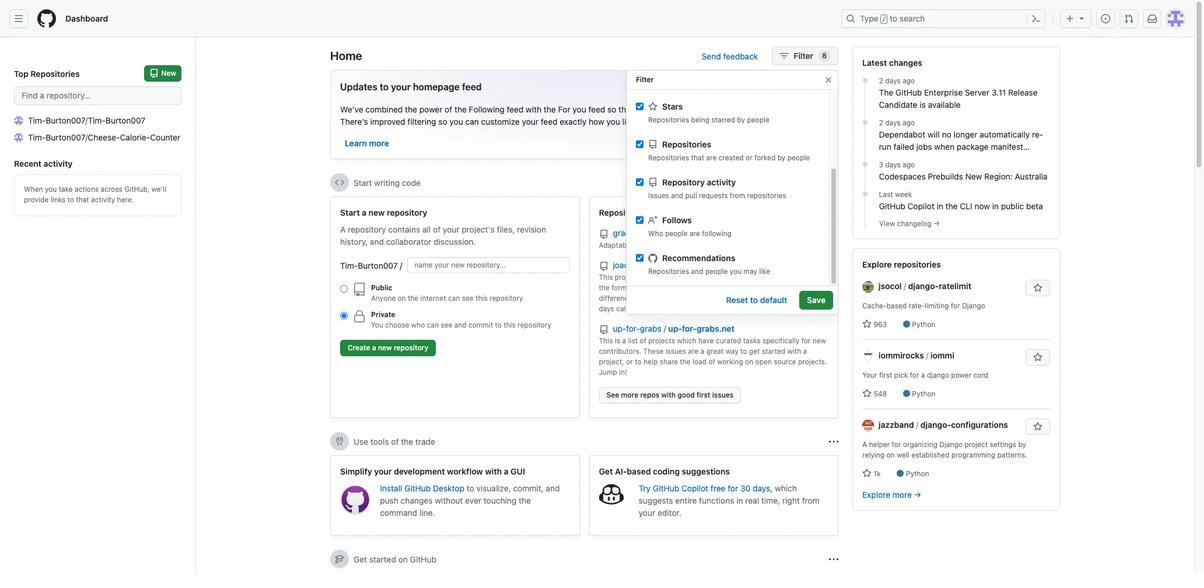 Task type: describe. For each thing, give the bounding box(es) containing it.
this inside public anyone on the internet can see this repository
[[476, 294, 488, 303]]

star image for jsocol / django-ratelimit
[[862, 320, 872, 329]]

and inside a repository contains all of your project's files, revision history, and collaborator discussion.
[[370, 237, 384, 247]]

cli
[[960, 201, 972, 211]]

your up combined
[[391, 82, 411, 92]]

git pull request image
[[1124, 14, 1134, 23]]

you right filtering
[[450, 117, 463, 127]]

failed
[[894, 142, 914, 152]]

1 horizontal spatial issues
[[712, 391, 734, 400]]

based inside explore repositories navigation
[[887, 302, 907, 310]]

0 vertical spatial repo image
[[648, 178, 658, 187]]

to visualize, commit, and push changes without ever touching the command line.
[[380, 484, 560, 518]]

tim- for tim-burton007 /
[[340, 261, 358, 270]]

repositories right top at the left
[[31, 69, 80, 78]]

enterprise
[[924, 88, 963, 97]]

days,
[[753, 484, 773, 494]]

a inside this project is a merge of several common datetime operations on the form of  extensions to system.datetime, including natural date difference text (precise and human rounded), holidays and working days calculations on several culture locales.
[[647, 273, 651, 282]]

a up projects.
[[803, 347, 807, 356]]

1 vertical spatial started
[[369, 555, 396, 565]]

a repository contains all of your project's files, revision history, and collaborator discussion.
[[340, 225, 546, 247]]

package
[[957, 142, 989, 152]]

on down (precise
[[658, 305, 666, 313]]

filter image
[[780, 51, 789, 61]]

changelog
[[897, 219, 932, 228]]

following
[[469, 104, 505, 114]]

can inside we've combined the power of the following feed with the for you feed so there's one place to discover content on github. there's improved filtering so you can customize your feed exactly how you like it, and a shiny new visual design. ✨
[[465, 117, 479, 127]]

a up history,
[[362, 208, 367, 218]]

github inside 2 days ago the github enterprise server 3.11 release candidate is available
[[896, 88, 922, 97]]

pull
[[685, 191, 697, 200]]

and inside we've combined the power of the following feed with the for you feed so there's one place to discover content on github. there's improved filtering so you can customize your feed exactly how you like it, and a shiny new visual design. ✨
[[647, 117, 661, 127]]

there's
[[340, 117, 368, 127]]

project inside a helper for organizing django project settings by relying on well established programming patterns.
[[965, 441, 988, 449]]

burton007 up calorie-
[[106, 116, 145, 125]]

repos
[[640, 391, 660, 400]]

release
[[1008, 88, 1038, 97]]

close menu image
[[824, 75, 833, 85]]

the inside last week github copilot in the cli now in public beta
[[946, 201, 958, 211]]

repo image down adaptable,
[[599, 262, 608, 271]]

repositories for repositories that need your help
[[599, 208, 648, 218]]

and down recommendations
[[691, 267, 703, 276]]

star this repository image for jsocol / django-ratelimit
[[1033, 284, 1043, 293]]

days for dependabot
[[885, 118, 901, 127]]

to inside private you choose who can see and commit to this repository
[[495, 321, 502, 330]]

jazzband / django-configurations
[[879, 420, 1008, 430]]

with up visualize,
[[485, 467, 502, 477]]

new inside the 3 days ago codespaces prebuilds new region: australia
[[965, 172, 982, 181]]

default
[[760, 295, 787, 305]]

2 for- from the left
[[682, 324, 697, 334]]

contains
[[388, 225, 420, 235]]

the inside this is a list of projects which have curated tasks specifically for new contributors. these issues are a great way to get started with a project, or to help share the load of working on open source projects. jump in!
[[680, 358, 691, 366]]

the left following
[[455, 104, 467, 114]]

a left list
[[622, 337, 626, 345]]

repository inside button
[[394, 344, 428, 352]]

ago for failed
[[903, 118, 915, 127]]

explore for explore repositories
[[862, 260, 892, 270]]

mark github image
[[648, 254, 658, 263]]

/ up organizing
[[916, 420, 919, 430]]

of down the joaomatossilva / datetimeextensions
[[676, 273, 683, 282]]

explore more →
[[862, 490, 922, 500]]

suggests
[[639, 496, 673, 506]]

one
[[647, 104, 661, 114]]

on inside a helper for organizing django project settings by relying on well established programming patterns.
[[887, 451, 895, 460]]

install
[[380, 484, 402, 494]]

can inside public anyone on the internet can see this repository
[[448, 294, 460, 303]]

/ right jsocol
[[904, 281, 906, 291]]

content
[[729, 104, 758, 114]]

@jazzband profile image
[[862, 420, 874, 432]]

by inside a helper for organizing django project settings by relying on well established programming patterns.
[[1018, 441, 1026, 449]]

is inside this is a list of projects which have curated tasks specifically for new contributors. these issues are a great way to get started with a project, or to help share the load of working on open source projects. jump in!
[[615, 337, 620, 345]]

which inside which suggests entire functions in real time, right from your editor.
[[775, 484, 797, 494]]

working inside this project is a merge of several common datetime operations on the form of  extensions to system.datetime, including natural date difference text (precise and human rounded), holidays and working days calculations on several culture locales.
[[794, 294, 820, 303]]

get for get ai-based coding suggestions
[[599, 467, 613, 477]]

a inside we've combined the power of the following feed with the for you feed so there's one place to discover content on github. there's improved filtering so you can customize your feed exactly how you like it, and a shiny new visual design. ✨
[[663, 117, 667, 127]]

datetimeextensions link
[[675, 260, 755, 270]]

stars
[[662, 102, 683, 111]]

burton007 for tim-burton007 / cheese-calorie-counter
[[46, 132, 85, 142]]

jump
[[599, 368, 617, 377]]

helper
[[869, 441, 890, 449]]

for inside this is a list of projects which have curated tasks specifically for new contributors. these issues are a great way to get started with a project, or to help share the load of working on open source projects. jump in!
[[802, 337, 811, 345]]

rounded),
[[716, 294, 748, 303]]

star image inside menu
[[648, 102, 658, 111]]

we've combined the power of the following feed with the for you feed so there's one place to discover content on github. there's improved filtering so you can customize your feed exactly how you like it, and a shiny new visual design. ✨
[[340, 104, 801, 127]]

locales.
[[718, 305, 744, 313]]

tim- for tim-burton007 / cheese-calorie-counter
[[28, 132, 46, 142]]

people down follows
[[665, 229, 688, 238]]

the up filtering
[[405, 104, 417, 114]]

common
[[710, 273, 739, 282]]

for right 'pick'
[[910, 371, 919, 380]]

tim- up cheese-
[[88, 116, 106, 125]]

cache-based rate-limiting for django
[[862, 302, 985, 310]]

date
[[802, 284, 816, 292]]

with inside we've combined the power of the following feed with the for you feed so there's one place to discover content on github. there's improved filtering so you can customize your feed exactly how you like it, and a shiny new visual design. ✨
[[526, 104, 542, 114]]

repositories for repositories and people you may like
[[648, 267, 689, 276]]

that inside when you take actions across github, we'll provide links to that activity here.
[[76, 195, 89, 204]]

are inside this is a list of projects which have curated tasks specifically for new contributors. these issues are a great way to get started with a project, or to help share the load of working on open source projects. jump in!
[[688, 347, 699, 356]]

your down "pull"
[[690, 208, 707, 218]]

963
[[872, 320, 887, 329]]

of right the form
[[629, 284, 636, 292]]

changes inside the 2 days ago dependabot will no longer automatically re- run failed jobs when package manifest changes
[[879, 154, 911, 164]]

a inside explore repositories navigation
[[921, 371, 925, 380]]

start a new repository
[[340, 208, 427, 218]]

to inside this project is a merge of several common datetime operations on the form of  extensions to system.datetime, including natural date difference text (precise and human rounded), holidays and working days calculations on several culture locales.
[[675, 284, 682, 292]]

to left search
[[890, 13, 898, 23]]

you inside menu
[[730, 267, 742, 276]]

workflow
[[447, 467, 483, 477]]

feed left exactly
[[541, 117, 558, 127]]

being
[[691, 116, 710, 124]]

you inside when you take actions across github, we'll provide links to that activity here.
[[45, 185, 57, 194]]

star this repository image
[[1033, 422, 1043, 432]]

from inside menu
[[730, 191, 745, 200]]

more for explore
[[893, 490, 912, 500]]

3
[[879, 160, 883, 169]]

private you choose who can see and commit to this repository
[[371, 310, 551, 330]]

started inside this is a list of projects which have curated tasks specifically for new contributors. these issues are a great way to get started with a project, or to help share the load of working on open source projects. jump in!
[[762, 347, 786, 356]]

2 for the github enterprise server 3.11 release candidate is available
[[879, 76, 883, 85]]

here.
[[117, 195, 134, 204]]

django inside a helper for organizing django project settings by relying on well established programming patterns.
[[940, 441, 963, 449]]

menu containing stars
[[627, 0, 829, 286]]

revision
[[517, 225, 546, 235]]

/ up cheese-
[[85, 116, 88, 125]]

1 gradle link from the left
[[613, 228, 639, 238]]

feed up the how
[[589, 104, 605, 114]]

try github copilot free for 30 days, link
[[639, 484, 775, 494]]

text
[[634, 294, 647, 303]]

will
[[928, 130, 940, 139]]

people up 'system.datetime,'
[[705, 267, 728, 276]]

week
[[895, 190, 912, 199]]

these
[[643, 347, 664, 356]]

0 vertical spatial several
[[685, 273, 708, 282]]

now
[[975, 201, 990, 211]]

send feedback
[[702, 51, 758, 61]]

repo image down the one
[[648, 140, 658, 149]]

✨
[[763, 117, 773, 127]]

a up load
[[701, 347, 705, 356]]

days inside this project is a merge of several common datetime operations on the form of  extensions to system.datetime, including natural date difference text (precise and human rounded), holidays and working days calculations on several culture locales.
[[599, 305, 614, 313]]

1 vertical spatial python
[[912, 390, 936, 399]]

activity for repository activity
[[707, 177, 736, 187]]

your inside which suggests entire functions in real time, right from your editor.
[[639, 508, 655, 518]]

joaomatossilva / datetimeextensions
[[613, 260, 755, 270]]

repo image up contributors.
[[599, 326, 608, 335]]

fast
[[636, 241, 649, 250]]

create a new repository element
[[340, 207, 570, 361]]

0 vertical spatial changes
[[889, 58, 923, 68]]

start for start writing code
[[354, 178, 372, 188]]

when you take actions across github, we'll provide links to that activity here.
[[24, 185, 166, 204]]

which inside this is a list of projects which have curated tasks specifically for new contributors. these issues are a great way to get started with a project, or to help share the load of working on open source projects. jump in!
[[677, 337, 697, 345]]

homepage
[[413, 82, 460, 92]]

a for a repository contains all of your project's files, revision history, and collaborator discussion.
[[340, 225, 346, 235]]

you right the how
[[607, 117, 620, 127]]

on inside we've combined the power of the following feed with the for you feed so there's one place to discover content on github. there's improved filtering so you can customize your feed exactly how you like it, and a shiny new visual design. ✨
[[760, 104, 770, 114]]

tools image
[[335, 437, 344, 446]]

improved
[[370, 117, 405, 127]]

python for configurations
[[906, 470, 929, 478]]

people right forked
[[788, 153, 810, 162]]

a for a helper for organizing django project settings by relying on well established programming patterns.
[[862, 441, 867, 449]]

more for learn
[[369, 138, 389, 148]]

projects
[[648, 337, 675, 345]]

/ up projects
[[664, 324, 666, 334]]

learn more link
[[345, 138, 389, 148]]

or inside menu
[[746, 153, 753, 162]]

0 horizontal spatial new
[[161, 69, 176, 78]]

on inside this is a list of projects which have curated tasks specifically for new contributors. these issues are a great way to get started with a project, or to help share the load of working on open source projects. jump in!
[[745, 358, 753, 366]]

great
[[707, 347, 724, 356]]

days for codespaces
[[885, 160, 901, 169]]

to up combined
[[380, 82, 389, 92]]

burton007 for tim-burton007 /
[[358, 261, 398, 270]]

of down great
[[709, 358, 715, 366]]

that for repositories that are created or forked by people
[[691, 153, 704, 162]]

more for see
[[621, 391, 638, 400]]

this for up-for-grabs
[[599, 337, 613, 345]]

design.
[[733, 117, 760, 127]]

a left gui
[[504, 467, 509, 477]]

install github desktop link
[[380, 484, 467, 494]]

explore for explore more →
[[862, 490, 891, 500]]

feedback
[[723, 51, 758, 61]]

organizing
[[903, 441, 938, 449]]

star image for jazzband / django-configurations
[[862, 469, 872, 478]]

notifications image
[[1148, 14, 1157, 23]]

try github copilot free for 30 days,
[[639, 484, 775, 494]]

ago inside the 3 days ago codespaces prebuilds new region: australia
[[903, 160, 915, 169]]

collaborator
[[386, 237, 431, 247]]

get
[[749, 347, 760, 356]]

files,
[[497, 225, 515, 235]]

dot fill image for github copilot in the cli now in public beta
[[860, 190, 870, 199]]

2 for dependabot will no longer automatically re- run failed jobs when package manifest changes
[[879, 118, 883, 127]]

plus image
[[1066, 14, 1075, 23]]

get ai-based coding suggestions
[[599, 467, 730, 477]]

install github desktop
[[380, 484, 467, 494]]

github inside last week github copilot in the cli now in public beta
[[879, 201, 906, 211]]

cheese calorie counter image
[[14, 133, 23, 142]]

repositories inside navigation
[[894, 260, 941, 270]]

repositories for repositories being starred by people
[[648, 116, 689, 124]]

1 horizontal spatial so
[[607, 104, 616, 114]]

the left trade
[[401, 437, 413, 447]]

explore element
[[853, 47, 1060, 574]]

and left "pull"
[[671, 191, 683, 200]]

30
[[740, 484, 751, 494]]

github inside simplify your development workflow with a gui element
[[404, 484, 431, 494]]

feed up following
[[462, 82, 482, 92]]

code image
[[335, 178, 344, 187]]

issues
[[648, 191, 669, 200]]

desktop
[[433, 484, 464, 494]]

the inside this project is a merge of several common datetime operations on the form of  extensions to system.datetime, including natural date difference text (precise and human rounded), holidays and working days calculations on several culture locales.
[[599, 284, 610, 292]]

explore more → link
[[862, 490, 922, 500]]

1 vertical spatial so
[[438, 117, 447, 127]]

difference
[[599, 294, 633, 303]]

of right list
[[640, 337, 646, 345]]

ago for is
[[903, 76, 915, 85]]

of inside a repository contains all of your project's files, revision history, and collaborator discussion.
[[433, 225, 441, 235]]

on inside public anyone on the internet can see this repository
[[398, 294, 406, 303]]

/ down "tim-burton007 / tim-burton007"
[[85, 132, 88, 142]]

combined
[[365, 104, 403, 114]]

gradle gradle
[[613, 228, 669, 238]]

with left good
[[661, 391, 676, 400]]

feed up customize
[[507, 104, 524, 114]]

commit
[[469, 321, 493, 330]]

on up date
[[811, 273, 819, 282]]

for inside get ai-based coding suggestions element
[[728, 484, 738, 494]]

it,
[[637, 117, 644, 127]]

a inside button
[[372, 344, 376, 352]]

prebuilds
[[928, 172, 963, 181]]

0 horizontal spatial based
[[627, 467, 651, 477]]

like inside menu
[[759, 267, 770, 276]]

repo image left "public"
[[352, 283, 366, 297]]

on down 'command'
[[398, 555, 408, 565]]

for right limiting
[[951, 302, 960, 310]]

see inside public anyone on the internet can see this repository
[[462, 294, 474, 303]]

star image for iommirocks / iommi
[[862, 389, 872, 399]]

trade
[[415, 437, 435, 447]]

first inside explore repositories navigation
[[879, 371, 892, 380]]

which suggests entire functions in real time, right from your editor.
[[639, 484, 820, 518]]

/ up merge
[[671, 260, 673, 270]]

python for ratelimit
[[912, 320, 936, 329]]

cache-
[[862, 302, 887, 310]]

see more repos with good first issues link
[[599, 387, 741, 404]]

repository inside public anyone on the internet can see this repository
[[490, 294, 523, 303]]

search
[[900, 13, 925, 23]]

you up exactly
[[573, 104, 586, 114]]

recommendations
[[662, 253, 735, 263]]

github inside get ai-based coding suggestions element
[[653, 484, 679, 494]]

copilot inside last week github copilot in the cli now in public beta
[[908, 201, 935, 211]]

repository up contains
[[387, 208, 427, 218]]

is inside 2 days ago the github enterprise server 3.11 release candidate is available
[[920, 100, 926, 110]]

place
[[663, 104, 683, 114]]

0 vertical spatial django
[[962, 302, 985, 310]]

repository
[[662, 177, 705, 187]]

new down writing
[[369, 208, 385, 218]]

0 vertical spatial help
[[709, 208, 726, 218]]

automation
[[651, 241, 688, 250]]

exactly
[[560, 117, 587, 127]]

the left "for"
[[544, 104, 556, 114]]

in for last week github copilot in the cli now in public beta
[[937, 201, 943, 211]]



Task type: locate. For each thing, give the bounding box(es) containing it.
server
[[965, 88, 990, 97]]

1 vertical spatial all
[[701, 241, 708, 250]]

→ inside explore repositories navigation
[[914, 490, 922, 500]]

with up source
[[787, 347, 801, 356]]

0 horizontal spatial repo image
[[599, 230, 608, 239]]

ago inside the 2 days ago dependabot will no longer automatically re- run failed jobs when package manifest changes
[[903, 118, 915, 127]]

why am i seeing this? image
[[829, 178, 839, 188], [829, 437, 839, 447]]

and inside to visualize, commit, and push changes without ever touching the command line.
[[546, 484, 560, 494]]

@iommirocks profile image
[[862, 351, 874, 363]]

burton007 down "tim-burton007 / tim-burton007"
[[46, 132, 85, 142]]

power inside explore repositories navigation
[[951, 371, 972, 380]]

repository inside private you choose who can see and commit to this repository
[[518, 321, 551, 330]]

repository down who on the left of the page
[[394, 344, 428, 352]]

power inside we've combined the power of the following feed with the for you feed so there's one place to discover content on github. there's improved filtering so you can customize your feed exactly how you like it, and a shiny new visual design. ✨
[[419, 104, 443, 114]]

for
[[690, 241, 699, 250], [951, 302, 960, 310], [802, 337, 811, 345], [910, 371, 919, 380], [892, 441, 901, 449], [728, 484, 738, 494]]

1 horizontal spatial started
[[762, 347, 786, 356]]

lock image
[[352, 310, 366, 324]]

to down take
[[67, 195, 74, 204]]

start for start a new repository
[[340, 208, 360, 218]]

repositories inside menu
[[747, 191, 786, 200]]

beta
[[1026, 201, 1043, 211]]

1 vertical spatial first
[[697, 391, 710, 400]]

command palette image
[[1032, 14, 1041, 23]]

new inside we've combined the power of the following feed with the for you feed so there's one place to discover content on github. there's improved filtering so you can customize your feed exactly how you like it, and a shiny new visual design. ✨
[[691, 117, 707, 127]]

real
[[745, 496, 759, 506]]

this for joaomatossilva
[[599, 273, 613, 282]]

more down well
[[893, 490, 912, 500]]

latest changes
[[862, 58, 923, 68]]

days for the
[[885, 76, 901, 85]]

like right may
[[759, 267, 770, 276]]

this is a list of projects which have curated tasks specifically for new contributors. these issues are a great way to get started with a project, or to help share the load of working on open source projects. jump in!
[[599, 337, 827, 377]]

create a new repository button
[[340, 340, 436, 357]]

a helper for organizing django project settings by relying on well established programming patterns.
[[862, 441, 1027, 460]]

your up "install"
[[374, 467, 392, 477]]

from right requests
[[730, 191, 745, 200]]

1 dot fill image from the top
[[860, 118, 870, 127]]

burton007 inside create a new repository element
[[358, 261, 398, 270]]

are for follows
[[690, 229, 700, 238]]

good
[[678, 391, 695, 400]]

x image
[[819, 82, 829, 91]]

1 vertical spatial power
[[951, 371, 972, 380]]

0 vertical spatial or
[[746, 153, 753, 162]]

merge
[[653, 273, 674, 282]]

is inside this project is a merge of several common datetime operations on the form of  extensions to system.datetime, including natural date difference text (precise and human rounded), holidays and working days calculations on several culture locales.
[[640, 273, 646, 282]]

1 vertical spatial is
[[640, 273, 646, 282]]

all inside repositories that need your help element
[[701, 241, 708, 250]]

across
[[101, 185, 122, 194]]

for up well
[[892, 441, 901, 449]]

following
[[702, 229, 732, 238]]

for left 30
[[728, 484, 738, 494]]

2 up the
[[879, 76, 883, 85]]

tim- inside create a new repository element
[[340, 261, 358, 270]]

activity inside menu
[[707, 177, 736, 187]]

power
[[419, 104, 443, 114], [951, 371, 972, 380]]

to inside to visualize, commit, and push changes without ever touching the command line.
[[467, 484, 474, 494]]

explore up @jsocol profile icon on the right
[[862, 260, 892, 270]]

dot fill image for codespaces prebuilds new region: australia
[[860, 160, 870, 169]]

code
[[402, 178, 421, 188]]

github down line.
[[410, 555, 436, 565]]

0 vertical spatial can
[[465, 117, 479, 127]]

that down issues
[[650, 208, 666, 218]]

start up history,
[[340, 208, 360, 218]]

repository activity
[[662, 177, 736, 187]]

on left well
[[887, 451, 895, 460]]

your inside a repository contains all of your project's files, revision history, and collaborator discussion.
[[443, 225, 459, 235]]

0 vertical spatial a
[[340, 225, 346, 235]]

choose
[[385, 321, 409, 330]]

1 horizontal spatial which
[[775, 484, 797, 494]]

1 vertical spatial new
[[965, 172, 982, 181]]

0 vertical spatial django-
[[908, 281, 939, 291]]

1 vertical spatial django
[[940, 441, 963, 449]]

2 up dependabot
[[879, 118, 883, 127]]

0 horizontal spatial which
[[677, 337, 697, 345]]

can right who on the left of the page
[[427, 321, 439, 330]]

functions
[[699, 496, 734, 506]]

activity inside when you take actions across github, we'll provide links to that activity here.
[[91, 195, 115, 204]]

0 vertical spatial ago
[[903, 76, 915, 85]]

star image
[[648, 102, 658, 111], [862, 320, 872, 329], [862, 389, 872, 399], [862, 469, 872, 478]]

can down following
[[465, 117, 479, 127]]

explore repositories
[[862, 260, 941, 270]]

and left "human"
[[678, 294, 690, 303]]

save button
[[800, 291, 833, 310]]

this inside private you choose who can see and commit to this repository
[[504, 321, 516, 330]]

in!
[[619, 368, 627, 377]]

a up history,
[[340, 225, 346, 235]]

editor.
[[658, 508, 681, 518]]

1 horizontal spatial repo image
[[648, 178, 658, 187]]

dot fill image left 3
[[860, 160, 870, 169]]

2 horizontal spatial activity
[[707, 177, 736, 187]]

working down way
[[717, 358, 743, 366]]

1 horizontal spatial can
[[448, 294, 460, 303]]

0 vertical spatial star this repository image
[[1033, 284, 1043, 293]]

project
[[615, 273, 638, 282], [965, 441, 988, 449]]

for down who people are following
[[690, 241, 699, 250]]

1 vertical spatial copilot
[[682, 484, 708, 494]]

available
[[928, 100, 961, 110]]

in right now
[[992, 201, 999, 211]]

to inside button
[[750, 295, 758, 305]]

0 horizontal spatial like
[[622, 117, 635, 127]]

private
[[371, 310, 395, 319]]

power left cord
[[951, 371, 972, 380]]

1 horizontal spatial new
[[965, 172, 982, 181]]

get left ai-
[[599, 467, 613, 477]]

in inside which suggests entire functions in real time, right from your editor.
[[737, 496, 743, 506]]

candidate
[[879, 100, 918, 110]]

1 vertical spatial see
[[441, 321, 452, 330]]

burton007
[[46, 116, 85, 125], [106, 116, 145, 125], [46, 132, 85, 142], [358, 261, 398, 270]]

to down contributors.
[[635, 358, 642, 366]]

the inside public anyone on the internet can see this repository
[[408, 294, 419, 303]]

2 star this repository image from the top
[[1033, 353, 1043, 362]]

1 vertical spatial this
[[504, 321, 516, 330]]

repositories for repositories
[[662, 139, 711, 149]]

operations
[[774, 273, 809, 282]]

all up recommendations
[[701, 241, 708, 250]]

explore
[[862, 260, 892, 270], [862, 490, 891, 500]]

datetimeextensions
[[675, 260, 755, 270]]

activity up take
[[44, 159, 73, 169]]

of down homepage at the left
[[445, 104, 452, 114]]

issue opened image
[[1101, 14, 1110, 23]]

a left shiny
[[663, 117, 667, 127]]

dependabot will no longer automatically re- run failed jobs when package manifest changes link
[[879, 128, 1050, 164]]

repositories being starred by people
[[648, 116, 770, 124]]

without
[[435, 496, 463, 506]]

copilot up entire
[[682, 484, 708, 494]]

mortar board image
[[335, 555, 344, 564]]

days inside 2 days ago the github enterprise server 3.11 release candidate is available
[[885, 76, 901, 85]]

0 horizontal spatial issues
[[666, 347, 686, 356]]

new inside create a new repository button
[[378, 344, 392, 352]]

1 vertical spatial project
[[965, 441, 988, 449]]

1 vertical spatial based
[[627, 467, 651, 477]]

reset
[[726, 295, 748, 305]]

joaomatossilva
[[613, 260, 669, 270]]

repositories that need your help element
[[589, 197, 839, 418]]

ai-
[[615, 467, 627, 477]]

natural
[[777, 284, 800, 292]]

programming
[[952, 451, 996, 460]]

2 why am i seeing this? image from the top
[[829, 437, 839, 447]]

more inside repositories that need your help element
[[621, 391, 638, 400]]

2 inside 2 days ago the github enterprise server 3.11 release candidate is available
[[879, 76, 883, 85]]

ratelimit
[[939, 281, 972, 291]]

0 vertical spatial dot fill image
[[860, 118, 870, 127]]

project up the form
[[615, 273, 638, 282]]

counter
[[150, 132, 180, 142]]

person add image
[[648, 216, 658, 225]]

/ inside create a new repository element
[[400, 261, 402, 270]]

days inside the 2 days ago dependabot will no longer automatically re- run failed jobs when package manifest changes
[[885, 118, 901, 127]]

0 horizontal spatial in
[[737, 496, 743, 506]]

dependabot
[[879, 130, 926, 139]]

1 vertical spatial help
[[644, 358, 658, 366]]

start inside create a new repository element
[[340, 208, 360, 218]]

cheese-
[[88, 132, 120, 142]]

repositories up the 'repository'
[[648, 153, 689, 162]]

ago down latest changes
[[903, 76, 915, 85]]

patterns.
[[998, 451, 1027, 460]]

2 gradle from the left
[[644, 228, 669, 238]]

history,
[[340, 237, 368, 247]]

simplify your development workflow with a gui element
[[330, 456, 580, 536]]

changes down install github desktop link
[[401, 496, 433, 506]]

datetime
[[741, 273, 772, 282]]

working inside this is a list of projects which have curated tasks specifically for new contributors. these issues are a great way to get started with a project, or to help share the load of working on open source projects. jump in!
[[717, 358, 743, 366]]

2 this from the top
[[599, 337, 613, 345]]

2 vertical spatial is
[[615, 337, 620, 345]]

1 horizontal spatial working
[[794, 294, 820, 303]]

Repository name text field
[[407, 257, 570, 274]]

like inside we've combined the power of the following feed with the for you feed so there's one place to discover content on github. there's improved filtering so you can customize your feed exactly how you like it, and a shiny new visual design. ✨
[[622, 117, 635, 127]]

first inside repositories that need your help element
[[697, 391, 710, 400]]

1 horizontal spatial a
[[862, 441, 867, 449]]

1 vertical spatial changes
[[879, 154, 911, 164]]

changes inside to visualize, commit, and push changes without ever touching the command line.
[[401, 496, 433, 506]]

learn
[[345, 138, 367, 148]]

1 vertical spatial more
[[621, 391, 638, 400]]

3 dot fill image from the top
[[860, 190, 870, 199]]

1 this from the top
[[599, 273, 613, 282]]

the left "internet"
[[408, 294, 419, 303]]

burton007 for tim-burton007 / tim-burton007
[[46, 116, 85, 125]]

0 vertical spatial first
[[879, 371, 892, 380]]

0 vertical spatial which
[[677, 337, 697, 345]]

no
[[942, 130, 952, 139]]

0 vertical spatial from
[[730, 191, 745, 200]]

for- up list
[[626, 324, 640, 334]]

1 2 from the top
[[879, 76, 883, 85]]

type
[[860, 13, 879, 23]]

power up filtering
[[419, 104, 443, 114]]

people
[[747, 116, 770, 124], [788, 153, 810, 162], [665, 229, 688, 238], [705, 267, 728, 276]]

with inside this is a list of projects which have curated tasks specifically for new contributors. these issues are a great way to get started with a project, or to help share the load of working on open source projects. jump in!
[[787, 347, 801, 356]]

activity
[[44, 159, 73, 169], [707, 177, 736, 187], [91, 195, 115, 204]]

that for repositories that need your help
[[650, 208, 666, 218]]

@jsocol profile image
[[862, 281, 874, 293]]

1 vertical spatial django-
[[921, 420, 951, 430]]

homepage image
[[37, 9, 56, 28]]

0 vertical spatial issues
[[666, 347, 686, 356]]

1 horizontal spatial power
[[951, 371, 972, 380]]

for
[[558, 104, 570, 114]]

/ inside type / to search
[[882, 15, 886, 23]]

help
[[709, 208, 726, 218], [644, 358, 658, 366]]

cord
[[974, 371, 988, 380]]

repo image
[[648, 140, 658, 149], [599, 262, 608, 271], [352, 283, 366, 297], [599, 326, 608, 335]]

dot fill image left last
[[860, 190, 870, 199]]

1 vertical spatial →
[[914, 490, 922, 500]]

0 vertical spatial 2
[[879, 76, 883, 85]]

0 vertical spatial this
[[476, 294, 488, 303]]

gradle link up adaptable, fast automation for all
[[644, 228, 669, 238]]

issues inside this is a list of projects which have curated tasks specifically for new contributors. these issues are a great way to get started with a project, or to help share the load of working on open source projects. jump in!
[[666, 347, 686, 356]]

1 vertical spatial several
[[668, 305, 691, 313]]

your inside we've combined the power of the following feed with the for you feed so there's one place to discover content on github. there's improved filtering so you can customize your feed exactly how you like it, and a shiny new visual design. ✨
[[522, 117, 539, 127]]

2 vertical spatial changes
[[401, 496, 433, 506]]

more inside explore repositories navigation
[[893, 490, 912, 500]]

days
[[885, 76, 901, 85], [885, 118, 901, 127], [885, 160, 901, 169], [599, 305, 614, 313]]

established
[[912, 451, 950, 460]]

calculations
[[616, 305, 656, 313]]

coding
[[653, 467, 680, 477]]

to left get
[[741, 347, 747, 356]]

public
[[371, 284, 392, 292]]

1 horizontal spatial first
[[879, 371, 892, 380]]

see inside private you choose who can see and commit to this repository
[[441, 321, 452, 330]]

0 horizontal spatial this
[[476, 294, 488, 303]]

dot fill image down dot fill icon
[[860, 118, 870, 127]]

visualize,
[[476, 484, 511, 494]]

0 horizontal spatial by
[[737, 116, 745, 124]]

repositories down mark github image
[[648, 267, 689, 276]]

several down the joaomatossilva / datetimeextensions
[[685, 273, 708, 282]]

repo image
[[648, 178, 658, 187], [599, 230, 608, 239]]

learn more
[[345, 138, 389, 148]]

based up try
[[627, 467, 651, 477]]

send feedback link
[[702, 50, 758, 62]]

the left cli
[[946, 201, 958, 211]]

are for repositories
[[706, 153, 717, 162]]

to inside when you take actions across github, we'll provide links to that activity here.
[[67, 195, 74, 204]]

on up ✨
[[760, 104, 770, 114]]

a inside a helper for organizing django project settings by relying on well established programming patterns.
[[862, 441, 867, 449]]

or inside this is a list of projects which have curated tasks specifically for new contributors. these issues are a great way to get started with a project, or to help share the load of working on open source projects. jump in!
[[626, 358, 633, 366]]

django down jazzband / django-configurations
[[940, 441, 963, 449]]

0 vertical spatial working
[[794, 294, 820, 303]]

codespaces prebuilds new region: australia link
[[879, 170, 1050, 183]]

to up being
[[685, 104, 693, 114]]

1 for- from the left
[[626, 324, 640, 334]]

0 horizontal spatial working
[[717, 358, 743, 366]]

0 horizontal spatial see
[[441, 321, 452, 330]]

Top Repositories search field
[[14, 86, 181, 105]]

0 vertical spatial started
[[762, 347, 786, 356]]

project inside this project is a merge of several common datetime operations on the form of  extensions to system.datetime, including natural date difference text (precise and human rounded), holidays and working days calculations on several culture locales.
[[615, 273, 638, 282]]

repositories for repositories that are created or forked by people
[[648, 153, 689, 162]]

0 horizontal spatial is
[[615, 337, 620, 345]]

adaptable, fast automation for all
[[599, 241, 708, 250]]

star image left stars
[[648, 102, 658, 111]]

1 horizontal spatial or
[[746, 153, 753, 162]]

2 inside the 2 days ago dependabot will no longer automatically re- run failed jobs when package manifest changes
[[879, 118, 883, 127]]

all inside a repository contains all of your project's files, revision history, and collaborator discussion.
[[422, 225, 431, 235]]

in for which suggests entire functions in real time, right from your editor.
[[737, 496, 743, 506]]

why am i seeing this? image for get ai-based coding suggestions
[[829, 437, 839, 447]]

→ for view changelog →
[[934, 219, 940, 228]]

1 up- from the left
[[613, 324, 626, 334]]

get for get started on github
[[354, 555, 367, 565]]

0 horizontal spatial a
[[340, 225, 346, 235]]

1 horizontal spatial in
[[937, 201, 943, 211]]

0 horizontal spatial repositories
[[747, 191, 786, 200]]

1 horizontal spatial all
[[701, 241, 708, 250]]

1 vertical spatial like
[[759, 267, 770, 276]]

activity for recent activity
[[44, 159, 73, 169]]

1 vertical spatial filter
[[636, 75, 654, 84]]

a
[[663, 117, 667, 127], [362, 208, 367, 218], [647, 273, 651, 282], [622, 337, 626, 345], [372, 344, 376, 352], [701, 347, 705, 356], [803, 347, 807, 356], [921, 371, 925, 380], [504, 467, 509, 477]]

repository inside a repository contains all of your project's files, revision history, and collaborator discussion.
[[348, 225, 386, 235]]

get ai-based coding suggestions element
[[589, 456, 839, 536]]

that inside menu
[[691, 153, 704, 162]]

8
[[822, 51, 827, 60]]

1 horizontal spatial like
[[759, 267, 770, 276]]

1k
[[872, 470, 881, 478]]

this right commit
[[504, 321, 516, 330]]

region:
[[984, 172, 1013, 181]]

have
[[698, 337, 714, 345]]

2 explore from the top
[[862, 490, 891, 500]]

holidays
[[750, 294, 778, 303]]

star this repository image for iommirocks / iommi
[[1033, 353, 1043, 362]]

2 vertical spatial ago
[[903, 160, 915, 169]]

django- for configurations
[[921, 420, 951, 430]]

of inside we've combined the power of the following feed with the for you feed so there's one place to discover content on github. there's improved filtering so you can customize your feed exactly how you like it, and a shiny new visual design. ✨
[[445, 104, 452, 114]]

longer
[[954, 130, 978, 139]]

copilot inside get ai-based coding suggestions element
[[682, 484, 708, 494]]

tim-burton007 /
[[340, 261, 402, 270]]

commit,
[[513, 484, 544, 494]]

the down commit, on the left bottom
[[519, 496, 531, 506]]

are up load
[[688, 347, 699, 356]]

2 vertical spatial more
[[893, 490, 912, 500]]

dot fill image for dependabot will no longer automatically re- run failed jobs when package manifest changes
[[860, 118, 870, 127]]

your up discussion.
[[443, 225, 459, 235]]

updates to your homepage feed
[[340, 82, 482, 92]]

is left available
[[920, 100, 926, 110]]

ago inside 2 days ago the github enterprise server 3.11 release candidate is available
[[903, 76, 915, 85]]

menu
[[627, 0, 829, 286]]

1 horizontal spatial by
[[778, 153, 786, 162]]

1 why am i seeing this? image from the top
[[829, 178, 839, 188]]

/ left iommi
[[926, 351, 929, 361]]

dot fill image
[[860, 118, 870, 127], [860, 160, 870, 169], [860, 190, 870, 199]]

2 horizontal spatial that
[[691, 153, 704, 162]]

0 vertical spatial is
[[920, 100, 926, 110]]

are left created
[[706, 153, 717, 162]]

None checkbox
[[636, 179, 644, 186], [636, 216, 644, 224], [636, 179, 644, 186], [636, 216, 644, 224]]

1 horizontal spatial help
[[709, 208, 726, 218]]

star this repository image
[[1033, 284, 1043, 293], [1033, 353, 1043, 362]]

see right who on the left of the page
[[441, 321, 452, 330]]

the left load
[[680, 358, 691, 366]]

gradle link
[[613, 228, 639, 238], [644, 228, 669, 238]]

and inside private you choose who can see and commit to this repository
[[454, 321, 467, 330]]

days up dependabot
[[885, 118, 901, 127]]

why am i seeing this? image
[[829, 555, 839, 565]]

public
[[1001, 201, 1024, 211]]

2 2 from the top
[[879, 118, 883, 127]]

0 vertical spatial this
[[599, 273, 613, 282]]

1 horizontal spatial gradle link
[[644, 228, 669, 238]]

suggestions
[[682, 467, 730, 477]]

dot fill image
[[860, 76, 870, 85]]

why am i seeing this? image for repositories that need your help
[[829, 178, 839, 188]]

2 horizontal spatial in
[[992, 201, 999, 211]]

repository right commit
[[518, 321, 551, 330]]

of right tools
[[391, 437, 399, 447]]

python down your first pick for a django power cord on the right bottom
[[912, 390, 936, 399]]

repositories down forked
[[747, 191, 786, 200]]

0 horizontal spatial can
[[427, 321, 439, 330]]

create
[[348, 344, 370, 352]]

new inside this is a list of projects which have curated tasks specifically for new contributors. these issues are a great way to get started with a project, or to help share the load of working on open source projects. jump in!
[[813, 337, 826, 345]]

help down these
[[644, 358, 658, 366]]

0 vertical spatial get
[[599, 467, 613, 477]]

tim- for tim-burton007 / tim-burton007
[[28, 116, 46, 125]]

tim burton007 image
[[14, 116, 23, 125]]

1 horizontal spatial that
[[650, 208, 666, 218]]

→ for explore more →
[[914, 490, 922, 500]]

repository up commit
[[490, 294, 523, 303]]

a inside a repository contains all of your project's files, revision history, and collaborator discussion.
[[340, 225, 346, 235]]

github desktop image
[[340, 485, 371, 515]]

view changelog →
[[879, 219, 940, 228]]

1 vertical spatial by
[[778, 153, 786, 162]]

triangle down image
[[1077, 13, 1087, 23]]

2 vertical spatial dot fill image
[[860, 190, 870, 199]]

django- for ratelimit
[[908, 281, 939, 291]]

get right mortar board icon
[[354, 555, 367, 565]]

for inside a helper for organizing django project settings by relying on well established programming patterns.
[[892, 441, 901, 449]]

django- up organizing
[[921, 420, 951, 430]]

for- down the culture
[[682, 324, 697, 334]]

can inside private you choose who can see and commit to this repository
[[427, 321, 439, 330]]

1 horizontal spatial repositories
[[894, 260, 941, 270]]

1 vertical spatial working
[[717, 358, 743, 366]]

iommirocks / iommi
[[879, 351, 954, 361]]

0 horizontal spatial get
[[354, 555, 367, 565]]

github down last
[[879, 201, 906, 211]]

0 vertical spatial power
[[419, 104, 443, 114]]

started
[[762, 347, 786, 356], [369, 555, 396, 565]]

to up (precise
[[675, 284, 682, 292]]

explore repositories navigation
[[853, 249, 1060, 511]]

1 horizontal spatial activity
[[91, 195, 115, 204]]

take
[[59, 185, 73, 194]]

None checkbox
[[636, 103, 644, 110], [636, 141, 644, 148], [636, 254, 644, 262], [636, 103, 644, 110], [636, 141, 644, 148], [636, 254, 644, 262]]

1 vertical spatial are
[[690, 229, 700, 238]]

this inside this project is a merge of several common datetime operations on the form of  extensions to system.datetime, including natural date difference text (precise and human rounded), holidays and working days calculations on several culture locales.
[[599, 273, 613, 282]]

2 horizontal spatial more
[[893, 490, 912, 500]]

to
[[890, 13, 898, 23], [380, 82, 389, 92], [685, 104, 693, 114], [67, 195, 74, 204], [675, 284, 682, 292], [750, 295, 758, 305], [495, 321, 502, 330], [741, 347, 747, 356], [635, 358, 642, 366], [467, 484, 474, 494]]

help inside this is a list of projects which have curated tasks specifically for new contributors. these issues are a great way to get started with a project, or to help share the load of working on open source projects. jump in!
[[644, 358, 658, 366]]

the inside to visualize, commit, and push changes without ever touching the command line.
[[519, 496, 531, 506]]

from inside which suggests entire functions in real time, right from your editor.
[[802, 496, 820, 506]]

repositories down place
[[648, 116, 689, 124]]

automatically
[[980, 130, 1030, 139]]

australia
[[1015, 172, 1048, 181]]

2 up- from the left
[[668, 324, 682, 334]]

issues right good
[[712, 391, 734, 400]]

people down "content" at the right top
[[747, 116, 770, 124]]

1 vertical spatial issues
[[712, 391, 734, 400]]

1 explore from the top
[[862, 260, 892, 270]]

there's
[[619, 104, 644, 114]]

1 horizontal spatial this
[[504, 321, 516, 330]]

and right history,
[[370, 237, 384, 247]]

the
[[405, 104, 417, 114], [455, 104, 467, 114], [544, 104, 556, 114], [946, 201, 958, 211], [599, 284, 610, 292], [408, 294, 419, 303], [680, 358, 691, 366], [401, 437, 413, 447], [519, 496, 531, 506]]

which up right at the bottom of page
[[775, 484, 797, 494]]

0 vertical spatial so
[[607, 104, 616, 114]]

0 vertical spatial filter
[[794, 51, 813, 61]]

0 horizontal spatial up-
[[613, 324, 626, 334]]

0 vertical spatial why am i seeing this? image
[[829, 178, 839, 188]]

tim-burton007 / tim-burton007
[[28, 116, 145, 125]]

0 vertical spatial are
[[706, 153, 717, 162]]

and down the one
[[647, 117, 661, 127]]

None radio
[[340, 285, 348, 293], [340, 312, 348, 320], [340, 285, 348, 293], [340, 312, 348, 320]]

get inside get ai-based coding suggestions element
[[599, 467, 613, 477]]

1 gradle from the left
[[613, 228, 637, 238]]

more right 'see'
[[621, 391, 638, 400]]

0 vertical spatial by
[[737, 116, 745, 124]]

1 vertical spatial that
[[76, 195, 89, 204]]

1 vertical spatial dot fill image
[[860, 160, 870, 169]]

2 gradle link from the left
[[644, 228, 669, 238]]

view
[[879, 219, 895, 228]]

in left real
[[737, 496, 743, 506]]

started down specifically
[[762, 347, 786, 356]]

2 dot fill image from the top
[[860, 160, 870, 169]]

and down natural
[[780, 294, 792, 303]]

tim- down history,
[[340, 261, 358, 270]]

0 vertical spatial explore
[[862, 260, 892, 270]]

2 vertical spatial that
[[650, 208, 666, 218]]

to inside we've combined the power of the following feed with the for you feed so there's one place to discover content on github. there's improved filtering so you can customize your feed exactly how you like it, and a shiny new visual design. ✨
[[685, 104, 693, 114]]

1 star this repository image from the top
[[1033, 284, 1043, 293]]

2 vertical spatial python
[[906, 470, 929, 478]]

Find a repository… text field
[[14, 86, 181, 105]]



Task type: vqa. For each thing, say whether or not it's contained in the screenshot.


